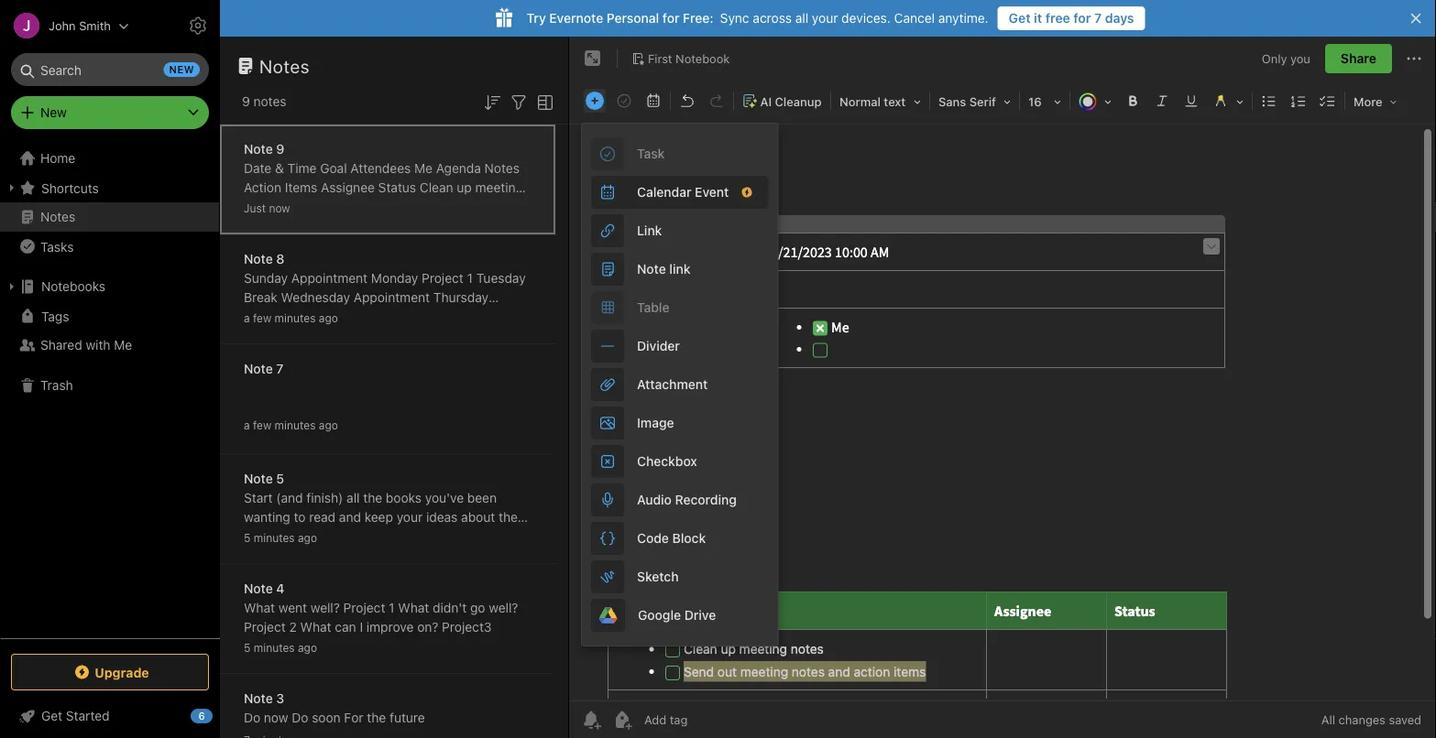 Task type: locate. For each thing, give the bounding box(es) containing it.
0 horizontal spatial me
[[114, 338, 132, 353]]

1 vertical spatial 1
[[389, 601, 395, 616]]

1 vertical spatial task
[[340, 309, 367, 324]]

a down about
[[464, 529, 471, 544]]

get it free for 7 days button
[[998, 6, 1145, 30]]

0 horizontal spatial well?
[[310, 601, 340, 616]]

2 2 from the top
[[289, 620, 297, 635]]

1 horizontal spatial and
[[425, 199, 447, 214]]

new button
[[11, 96, 209, 129]]

note left link
[[637, 262, 666, 277]]

1 vertical spatial and
[[339, 510, 361, 525]]

italic image
[[1149, 88, 1175, 114]]

goal
[[320, 161, 347, 176]]

numbered list image
[[1286, 88, 1312, 114]]

shared with me
[[40, 338, 132, 353]]

2 do from the left
[[292, 711, 308, 726]]

a inside start (and finish) all the books you've been wanting to read and keep your ideas about them all in one place. tip: if you're reading a physical book, take pictu...
[[464, 529, 471, 544]]

1 horizontal spatial 7
[[1094, 11, 1102, 26]]

0 vertical spatial a few minutes ago
[[244, 312, 338, 325]]

5 minutes ago up take at the left
[[244, 532, 317, 545]]

1 vertical spatial the
[[367, 711, 386, 726]]

attachment link
[[582, 366, 777, 404]]

minutes down wanting
[[254, 532, 295, 545]]

a up note 5
[[244, 419, 250, 432]]

appointment down monday
[[354, 290, 430, 305]]

1 vertical spatial your
[[397, 510, 423, 525]]

meeting up the items on the left top
[[475, 180, 523, 195]]

1 for from the left
[[663, 11, 680, 26]]

5 up (and
[[276, 472, 284, 487]]

0 vertical spatial few
[[253, 312, 271, 325]]

0 horizontal spatial for
[[663, 11, 680, 26]]

note 3
[[244, 691, 284, 707]]

note for note 8
[[244, 252, 273, 267]]

3 inside sunday appointment monday project 1 tuesday break wednesday appointment thursday project 2 friday task 3 saturday break
[[370, 309, 378, 324]]

ai cleanup button
[[736, 88, 829, 115]]

1 vertical spatial break
[[438, 309, 472, 324]]

smith
[[79, 19, 111, 33]]

all left in
[[244, 529, 257, 544]]

notes down status
[[388, 199, 421, 214]]

3 up do now do soon for the future
[[276, 691, 284, 707]]

2 vertical spatial a
[[464, 529, 471, 544]]

1 vertical spatial now
[[264, 711, 288, 726]]

Note Editor text field
[[569, 125, 1436, 701]]

notes inside notes link
[[40, 209, 75, 225]]

note inside dropdown list "menu"
[[637, 262, 666, 277]]

2 horizontal spatial all
[[795, 11, 808, 26]]

1 vertical spatial a few minutes ago
[[244, 419, 338, 432]]

0 horizontal spatial and
[[339, 510, 361, 525]]

1 horizontal spatial all
[[347, 491, 360, 506]]

1 vertical spatial 7
[[276, 362, 284, 377]]

1 for what
[[389, 601, 395, 616]]

2
[[289, 309, 297, 324], [289, 620, 297, 635]]

1 horizontal spatial well?
[[489, 601, 518, 616]]

1 horizontal spatial 1
[[467, 271, 473, 286]]

0 vertical spatial task
[[637, 146, 665, 161]]

2 well? from the left
[[489, 601, 518, 616]]

5 minutes ago down went
[[244, 642, 317, 655]]

0 horizontal spatial 3
[[276, 691, 284, 707]]

a down sunday
[[244, 312, 250, 325]]

1 vertical spatial a
[[244, 419, 250, 432]]

5 up note 3
[[244, 642, 251, 655]]

across
[[753, 11, 792, 26]]

1 horizontal spatial for
[[1074, 11, 1091, 26]]

Insert field
[[581, 88, 609, 114]]

0 horizontal spatial 1
[[389, 601, 395, 616]]

and down clean
[[425, 199, 447, 214]]

link link
[[582, 212, 777, 250]]

normal
[[840, 95, 881, 109]]

Heading level field
[[833, 88, 927, 115]]

all right across
[[795, 11, 808, 26]]

More field
[[1347, 88, 1404, 115]]

0 vertical spatial 5 minutes ago
[[244, 532, 317, 545]]

now right just
[[269, 202, 290, 215]]

0 horizontal spatial 9
[[242, 94, 250, 109]]

1 well? from the left
[[310, 601, 340, 616]]

out
[[314, 199, 333, 214]]

1 vertical spatial 2
[[289, 620, 297, 635]]

break down sunday
[[244, 290, 278, 305]]

ai
[[760, 95, 772, 109]]

now for just
[[269, 202, 290, 215]]

new search field
[[24, 53, 200, 86]]

1 2 from the top
[[289, 309, 297, 324]]

only
[[1262, 52, 1287, 65]]

ideas
[[426, 510, 458, 525]]

note
[[244, 142, 273, 157], [244, 252, 273, 267], [637, 262, 666, 277], [244, 362, 273, 377], [244, 472, 273, 487], [244, 582, 273, 597], [244, 691, 273, 707]]

1 vertical spatial notes
[[485, 161, 520, 176]]

1 horizontal spatial do
[[292, 711, 308, 726]]

do left soon
[[292, 711, 308, 726]]

for inside button
[[1074, 11, 1091, 26]]

all
[[795, 11, 808, 26], [347, 491, 360, 506], [244, 529, 257, 544]]

1 up "improve"
[[389, 601, 395, 616]]

1 vertical spatial all
[[347, 491, 360, 506]]

1 horizontal spatial 3
[[370, 309, 378, 324]]

event
[[695, 185, 729, 200]]

7 down "wednesday"
[[276, 362, 284, 377]]

what went well? project 1 what didn't go well? project 2 what can i improve on? project3
[[244, 601, 518, 635]]

what down note 4 at the left bottom
[[244, 601, 275, 616]]

minutes up note 5
[[275, 419, 316, 432]]

now for do
[[264, 711, 288, 726]]

you've
[[425, 491, 464, 506]]

2 few from the top
[[253, 419, 271, 432]]

9 up '&'
[[276, 142, 284, 157]]

project down went
[[244, 620, 286, 635]]

if
[[365, 529, 372, 544]]

3 left "saturday"
[[370, 309, 378, 324]]

2 vertical spatial notes
[[40, 209, 75, 225]]

0 vertical spatial break
[[244, 290, 278, 305]]

note down sunday
[[244, 362, 273, 377]]

0 vertical spatial all
[[795, 11, 808, 26]]

for left free:
[[663, 11, 680, 26]]

the up "keep"
[[363, 491, 382, 506]]

books
[[386, 491, 422, 506]]

2 5 minutes ago from the top
[[244, 642, 317, 655]]

now down note 3
[[264, 711, 288, 726]]

add tag image
[[611, 709, 633, 731]]

note 9
[[244, 142, 284, 157]]

0 vertical spatial 2
[[289, 309, 297, 324]]

the
[[363, 491, 382, 506], [367, 711, 386, 726]]

tip:
[[339, 529, 361, 544]]

upgrade
[[95, 665, 149, 680]]

1 horizontal spatial notes
[[259, 55, 310, 77]]

cancel
[[894, 11, 935, 26]]

settings image
[[187, 15, 209, 37]]

read
[[309, 510, 336, 525]]

sunday
[[244, 271, 288, 286]]

2 vertical spatial all
[[244, 529, 257, 544]]

sans serif
[[938, 95, 996, 109]]

and up tip:
[[339, 510, 361, 525]]

note link link
[[582, 250, 777, 289]]

0 vertical spatial appointment
[[291, 271, 368, 286]]

for
[[344, 711, 363, 726]]

0 horizontal spatial all
[[244, 529, 257, 544]]

9 up note 9
[[242, 94, 250, 109]]

image
[[637, 416, 674, 431]]

get it free for 7 days
[[1009, 11, 1134, 26]]

note for note 9
[[244, 142, 273, 157]]

one
[[274, 529, 296, 544]]

ago down "wednesday"
[[319, 312, 338, 325]]

the inside start (and finish) all the books you've been wanting to read and keep your ideas about them all in one place. tip: if you're reading a physical book, take pictu...
[[363, 491, 382, 506]]

ago down went
[[298, 642, 317, 655]]

1
[[467, 271, 473, 286], [389, 601, 395, 616]]

7 left days
[[1094, 11, 1102, 26]]

task
[[637, 146, 665, 161], [340, 309, 367, 324]]

few down sunday
[[253, 312, 271, 325]]

2 a few minutes ago from the top
[[244, 419, 338, 432]]

only you
[[1262, 52, 1311, 65]]

Font family field
[[932, 88, 1017, 115]]

1 vertical spatial me
[[114, 338, 132, 353]]

notes up tasks
[[40, 209, 75, 225]]

click to collapse image
[[213, 705, 227, 727]]

get inside button
[[1009, 11, 1031, 26]]

get for get started
[[41, 709, 62, 724]]

your left devices.
[[812, 11, 838, 26]]

0 vertical spatial now
[[269, 202, 290, 215]]

0 horizontal spatial notes
[[40, 209, 75, 225]]

2 inside the what went well? project 1 what didn't go well? project 2 what can i improve on? project3
[[289, 620, 297, 635]]

1 5 minutes ago from the top
[[244, 532, 317, 545]]

what up on?
[[398, 601, 429, 616]]

1 horizontal spatial your
[[812, 11, 838, 26]]

note up sunday
[[244, 252, 273, 267]]

me up clean
[[414, 161, 433, 176]]

action
[[244, 180, 281, 195]]

get for get it free for 7 days
[[1009, 11, 1031, 26]]

1 horizontal spatial me
[[414, 161, 433, 176]]

wanting
[[244, 510, 290, 525]]

0 horizontal spatial do
[[244, 711, 260, 726]]

1 vertical spatial get
[[41, 709, 62, 724]]

get left started
[[41, 709, 62, 724]]

get started
[[41, 709, 110, 724]]

9 notes
[[242, 94, 286, 109]]

1 vertical spatial appointment
[[354, 290, 430, 305]]

go
[[470, 601, 485, 616]]

friday
[[300, 309, 337, 324]]

all right finish)
[[347, 491, 360, 506]]

clean
[[420, 180, 453, 195]]

notes
[[259, 55, 310, 77], [485, 161, 520, 176], [40, 209, 75, 225]]

note right click to collapse image
[[244, 691, 273, 707]]

action
[[450, 199, 487, 214]]

get inside help and learning task checklist field
[[41, 709, 62, 724]]

tree containing home
[[0, 144, 220, 638]]

minutes
[[275, 312, 316, 325], [275, 419, 316, 432], [254, 532, 295, 545], [254, 642, 295, 655]]

notes inside date & time goal attendees me agenda notes action items assignee status clean up meeting notes send out meeting notes and action items
[[485, 161, 520, 176]]

0 vertical spatial and
[[425, 199, 447, 214]]

1 horizontal spatial break
[[438, 309, 472, 324]]

appointment up "wednesday"
[[291, 271, 368, 286]]

well? right go
[[489, 601, 518, 616]]

5 left in
[[244, 532, 251, 545]]

1 vertical spatial 9
[[276, 142, 284, 157]]

new
[[40, 105, 67, 120]]

what left can
[[300, 620, 331, 635]]

2 for from the left
[[1074, 11, 1091, 26]]

0 horizontal spatial meeting
[[337, 199, 385, 214]]

1 inside the what went well? project 1 what didn't go well? project 2 what can i improve on? project3
[[389, 601, 395, 616]]

1 up thursday
[[467, 271, 473, 286]]

well? up can
[[310, 601, 340, 616]]

0 horizontal spatial get
[[41, 709, 62, 724]]

a few minutes ago down "wednesday"
[[244, 312, 338, 325]]

shared
[[40, 338, 82, 353]]

your
[[812, 11, 838, 26], [397, 510, 423, 525]]

Help and Learning task checklist field
[[0, 702, 220, 731]]

and
[[425, 199, 447, 214], [339, 510, 361, 525]]

2 horizontal spatial notes
[[485, 161, 520, 176]]

notes down action
[[244, 199, 277, 214]]

items
[[490, 199, 522, 214]]

0 horizontal spatial 7
[[276, 362, 284, 377]]

get
[[1009, 11, 1031, 26], [41, 709, 62, 724]]

1 horizontal spatial meeting
[[475, 180, 523, 195]]

1 vertical spatial 5 minutes ago
[[244, 642, 317, 655]]

task right the friday at the top left
[[340, 309, 367, 324]]

the right for on the left bottom
[[367, 711, 386, 726]]

do down note 3
[[244, 711, 260, 726]]

0 vertical spatial get
[[1009, 11, 1031, 26]]

0 horizontal spatial what
[[244, 601, 275, 616]]

1 inside sunday appointment monday project 1 tuesday break wednesday appointment thursday project 2 friday task 3 saturday break
[[467, 271, 473, 286]]

2 horizontal spatial what
[[398, 601, 429, 616]]

1 horizontal spatial what
[[300, 620, 331, 635]]

notes up 9 notes
[[259, 55, 310, 77]]

for right free
[[1074, 11, 1091, 26]]

0 vertical spatial 3
[[370, 309, 378, 324]]

notes up the items on the left top
[[485, 161, 520, 176]]

shared with me link
[[0, 331, 219, 360]]

sunday appointment monday project 1 tuesday break wednesday appointment thursday project 2 friday task 3 saturday break
[[244, 271, 526, 324]]

a few minutes ago up note 5
[[244, 419, 338, 432]]

meeting down assignee
[[337, 199, 385, 214]]

1 vertical spatial 5
[[244, 532, 251, 545]]

0 vertical spatial 7
[[1094, 11, 1102, 26]]

few up note 5
[[253, 419, 271, 432]]

notebooks link
[[0, 272, 219, 302]]

1 horizontal spatial get
[[1009, 11, 1031, 26]]

1 few from the top
[[253, 312, 271, 325]]

all
[[1321, 713, 1335, 727]]

2 down went
[[289, 620, 297, 635]]

saved
[[1389, 713, 1421, 727]]

2 inside sunday appointment monday project 1 tuesday break wednesday appointment thursday project 2 friday task 3 saturday break
[[289, 309, 297, 324]]

note up start
[[244, 472, 273, 487]]

get left it
[[1009, 11, 1031, 26]]

project
[[422, 271, 464, 286], [244, 309, 286, 324], [343, 601, 385, 616], [244, 620, 286, 635]]

home
[[40, 151, 75, 166]]

tree
[[0, 144, 220, 638]]

your down books
[[397, 510, 423, 525]]

1 horizontal spatial task
[[637, 146, 665, 161]]

0 vertical spatial a
[[244, 312, 250, 325]]

calendar
[[637, 185, 691, 200]]

anytime.
[[938, 11, 989, 26]]

0 horizontal spatial task
[[340, 309, 367, 324]]

dropdown list menu
[[582, 135, 777, 635]]

checklist image
[[1315, 88, 1341, 114]]

me right with
[[114, 338, 132, 353]]

0 horizontal spatial your
[[397, 510, 423, 525]]

first notebook
[[648, 51, 730, 65]]

link
[[637, 223, 662, 238]]

8
[[276, 252, 285, 267]]

7 inside button
[[1094, 11, 1102, 26]]

few
[[253, 312, 271, 325], [253, 419, 271, 432]]

0 vertical spatial 1
[[467, 271, 473, 286]]

0 vertical spatial meeting
[[475, 180, 523, 195]]

Search text field
[[24, 53, 196, 86]]

0 vertical spatial the
[[363, 491, 382, 506]]

0 vertical spatial your
[[812, 11, 838, 26]]

sketch
[[637, 570, 679, 585]]

google
[[638, 608, 681, 623]]

assignee
[[321, 180, 375, 195]]

note left 4
[[244, 582, 273, 597]]

0 vertical spatial me
[[414, 161, 433, 176]]

note up date at the top of page
[[244, 142, 273, 157]]

in
[[260, 529, 271, 544]]

2 left the friday at the top left
[[289, 309, 297, 324]]

1 vertical spatial few
[[253, 419, 271, 432]]

task up 'calendar'
[[637, 146, 665, 161]]

what
[[244, 601, 275, 616], [398, 601, 429, 616], [300, 620, 331, 635]]

do
[[244, 711, 260, 726], [292, 711, 308, 726]]

0 vertical spatial 9
[[242, 94, 250, 109]]

been
[[467, 491, 497, 506]]

2 vertical spatial 5
[[244, 642, 251, 655]]

break down thursday
[[438, 309, 472, 324]]



Task type: describe. For each thing, give the bounding box(es) containing it.
tasks button
[[0, 232, 219, 261]]

thursday
[[433, 290, 489, 305]]

on?
[[417, 620, 438, 635]]

note for note 5
[[244, 472, 273, 487]]

for for 7
[[1074, 11, 1091, 26]]

john
[[49, 19, 76, 33]]

1 vertical spatial meeting
[[337, 199, 385, 214]]

5 for note 5
[[244, 532, 251, 545]]

note for note 7
[[244, 362, 273, 377]]

note 5
[[244, 472, 284, 487]]

audio recording link
[[582, 481, 777, 520]]

changes
[[1339, 713, 1386, 727]]

Font size field
[[1022, 88, 1068, 115]]

table
[[637, 300, 669, 315]]

home link
[[0, 144, 220, 173]]

1 vertical spatial 3
[[276, 691, 284, 707]]

5 minutes ago for project
[[244, 642, 317, 655]]

start (and finish) all the books you've been wanting to read and keep your ideas about them all in one place. tip: if you're reading a physical book, take pictu...
[[244, 491, 529, 564]]

finish)
[[306, 491, 343, 506]]

0 vertical spatial 5
[[276, 472, 284, 487]]

code
[[637, 531, 669, 546]]

More actions field
[[1403, 44, 1425, 73]]

physical
[[474, 529, 523, 544]]

View options field
[[530, 90, 556, 113]]

wednesday
[[281, 290, 350, 305]]

undo image
[[675, 88, 700, 114]]

can
[[335, 620, 356, 635]]

place.
[[300, 529, 335, 544]]

note window element
[[569, 37, 1436, 739]]

project3
[[442, 620, 492, 635]]

went
[[278, 601, 307, 616]]

shortcuts
[[41, 180, 99, 195]]

Sort options field
[[481, 90, 503, 113]]

ago down to
[[298, 532, 317, 545]]

task inside dropdown list "menu"
[[637, 146, 665, 161]]

improve
[[366, 620, 414, 635]]

reading
[[416, 529, 461, 544]]

trash
[[40, 378, 73, 393]]

expand notebooks image
[[5, 280, 19, 294]]

1 a few minutes ago from the top
[[244, 312, 338, 325]]

minutes down went
[[254, 642, 295, 655]]

upgrade button
[[11, 654, 209, 691]]

do now do soon for the future
[[244, 711, 425, 726]]

underline image
[[1179, 88, 1204, 114]]

first
[[648, 51, 672, 65]]

normal text
[[840, 95, 906, 109]]

0 vertical spatial notes
[[259, 55, 310, 77]]

code block
[[637, 531, 706, 546]]

and inside date & time goal attendees me agenda notes action items assignee status clean up meeting notes send out meeting notes and action items
[[425, 199, 447, 214]]

for for free:
[[663, 11, 680, 26]]

with
[[86, 338, 110, 353]]

google drive
[[638, 608, 716, 623]]

devices.
[[842, 11, 891, 26]]

note for note 3
[[244, 691, 273, 707]]

bold image
[[1120, 88, 1146, 114]]

share button
[[1325, 44, 1392, 73]]

future
[[390, 711, 425, 726]]

saturday
[[382, 309, 435, 324]]

soon
[[312, 711, 341, 726]]

started
[[66, 709, 110, 724]]

Font color field
[[1072, 88, 1118, 115]]

Add tag field
[[642, 713, 780, 728]]

ago up finish)
[[319, 419, 338, 432]]

notebooks
[[41, 279, 105, 294]]

tags
[[41, 309, 69, 324]]

audio
[[637, 493, 672, 508]]

Highlight field
[[1206, 88, 1250, 115]]

share
[[1341, 51, 1377, 66]]

it
[[1034, 11, 1042, 26]]

agenda
[[436, 161, 481, 176]]

sans
[[938, 95, 966, 109]]

note for note link
[[637, 262, 666, 277]]

block
[[672, 531, 706, 546]]

5 for note 4
[[244, 642, 251, 655]]

and inside start (and finish) all the books you've been wanting to read and keep your ideas about them all in one place. tip: if you're reading a physical book, take pictu...
[[339, 510, 361, 525]]

attendees
[[350, 161, 411, 176]]

5 minutes ago for to
[[244, 532, 317, 545]]

you
[[1290, 52, 1311, 65]]

note for note 4
[[244, 582, 273, 597]]

evernote
[[549, 11, 603, 26]]

sketch link
[[582, 558, 777, 597]]

tuesday
[[476, 271, 526, 286]]

1 do from the left
[[244, 711, 260, 726]]

drive
[[684, 608, 716, 623]]

Account field
[[0, 7, 129, 44]]

add filters image
[[508, 91, 530, 113]]

6
[[198, 711, 205, 723]]

date & time goal attendees me agenda notes action items assignee status clean up meeting notes send out meeting notes and action items
[[244, 161, 523, 214]]

calendar event image
[[641, 88, 666, 114]]

notes link
[[0, 203, 219, 232]]

0 horizontal spatial break
[[244, 290, 278, 305]]

google drive link
[[582, 597, 777, 635]]

Add filters field
[[508, 90, 530, 113]]

more
[[1354, 95, 1383, 109]]

keep
[[365, 510, 393, 525]]

cleanup
[[775, 95, 822, 109]]

project down sunday
[[244, 309, 286, 324]]

pictu...
[[309, 549, 350, 564]]

new
[[169, 64, 194, 76]]

tasks
[[40, 239, 74, 254]]

1 for tuesday
[[467, 271, 473, 286]]

table link
[[582, 289, 777, 327]]

attachment
[[637, 377, 708, 392]]

more actions image
[[1403, 48, 1425, 70]]

notebook
[[676, 51, 730, 65]]

all changes saved
[[1321, 713, 1421, 727]]

16
[[1028, 95, 1042, 109]]

link
[[669, 262, 691, 277]]

&
[[275, 161, 284, 176]]

task inside sunday appointment monday project 1 tuesday break wednesday appointment thursday project 2 friday task 3 saturday break
[[340, 309, 367, 324]]

john smith
[[49, 19, 111, 33]]

bulleted list image
[[1257, 88, 1282, 114]]

me inside date & time goal attendees me agenda notes action items assignee status clean up meeting notes send out meeting notes and action items
[[414, 161, 433, 176]]

expand note image
[[582, 48, 604, 70]]

add a reminder image
[[580, 709, 602, 731]]

minutes down "wednesday"
[[275, 312, 316, 325]]

audio recording
[[637, 493, 737, 508]]

project up i
[[343, 601, 385, 616]]

1 horizontal spatial 9
[[276, 142, 284, 157]]

your inside start (and finish) all the books you've been wanting to read and keep your ideas about them all in one place. tip: if you're reading a physical book, take pictu...
[[397, 510, 423, 525]]

you're
[[376, 529, 413, 544]]

4
[[276, 582, 285, 597]]

them
[[499, 510, 529, 525]]

task link
[[582, 135, 777, 173]]

free
[[1046, 11, 1070, 26]]

project up thursday
[[422, 271, 464, 286]]

just
[[244, 202, 266, 215]]

serif
[[969, 95, 996, 109]]

notes up note 9
[[253, 94, 286, 109]]

try
[[527, 11, 546, 26]]

note link
[[637, 262, 691, 277]]



Task type: vqa. For each thing, say whether or not it's contained in the screenshot.
Normal
yes



